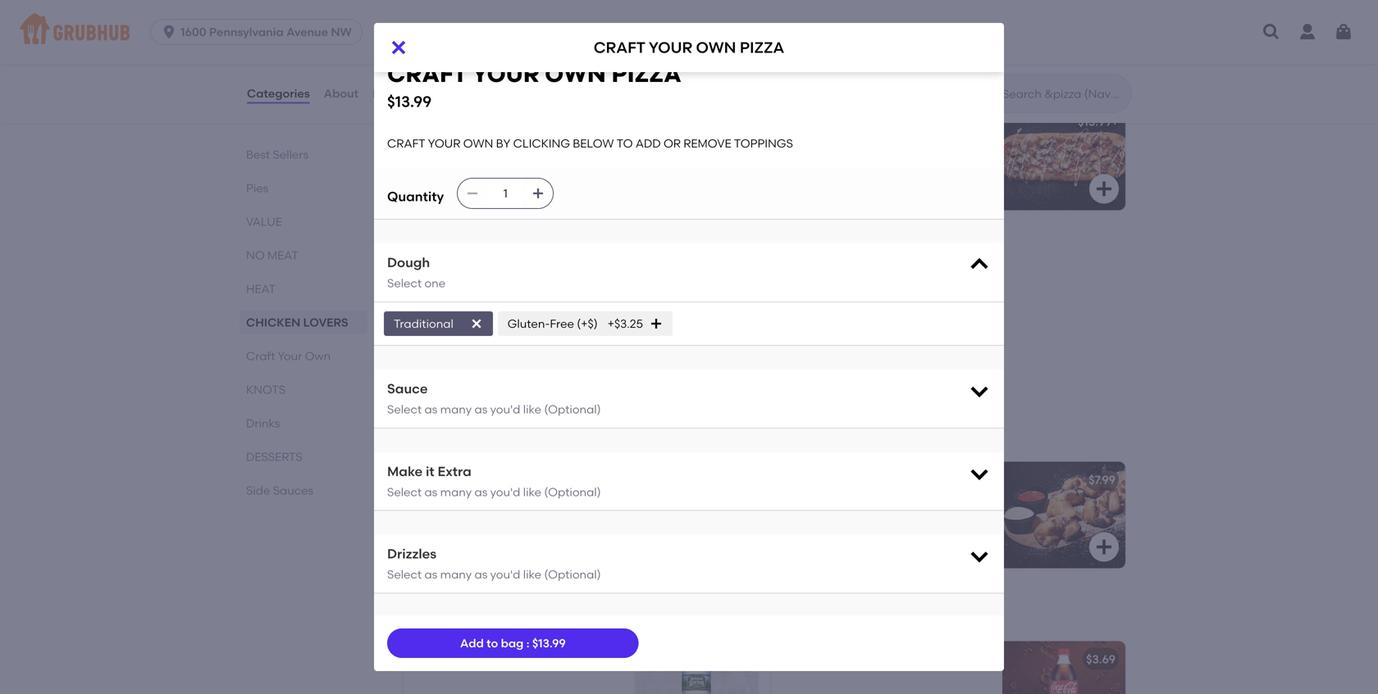 Task type: vqa. For each thing, say whether or not it's contained in the screenshot.
Drizzles's Select
yes



Task type: locate. For each thing, give the bounding box(es) containing it.
to down seller
[[457, 338, 474, 352]]

select down make
[[387, 486, 422, 500]]

drizzles
[[387, 547, 437, 563]]

desserts
[[246, 450, 303, 464]]

0 vertical spatial own
[[493, 245, 532, 266]]

nw
[[331, 25, 352, 39]]

own
[[493, 245, 532, 266], [305, 350, 331, 363]]

0 horizontal spatial craft your own
[[246, 350, 331, 363]]

vegan knots image
[[635, 462, 758, 569]]

1 vertical spatial clicking
[[540, 321, 596, 335]]

1 horizontal spatial craft your own
[[400, 245, 532, 266]]

0 vertical spatial or
[[664, 137, 681, 150]]

3 you'd from the top
[[490, 568, 521, 582]]

svg image
[[1262, 22, 1282, 42], [1334, 22, 1354, 42], [532, 187, 545, 200], [968, 254, 991, 277], [470, 318, 483, 331], [727, 359, 747, 379], [968, 380, 991, 403], [1095, 538, 1114, 557]]

drinks up "bottled"
[[400, 603, 455, 624]]

2 vertical spatial many
[[440, 568, 472, 582]]

select for dough
[[387, 277, 422, 291]]

like
[[523, 403, 542, 417], [523, 486, 542, 500], [523, 568, 542, 582]]

0 horizontal spatial best
[[246, 148, 270, 162]]

0 vertical spatial add
[[636, 137, 661, 150]]

best left seller
[[423, 278, 444, 289]]

1 horizontal spatial $13.99 +
[[1078, 115, 1119, 129]]

2 (optional) from the top
[[544, 486, 601, 500]]

3 like from the top
[[523, 568, 542, 582]]

(optional) inside sauce select as many as you'd like (optional)
[[544, 403, 601, 417]]

0 horizontal spatial toppings
[[414, 354, 473, 368]]

bottled spring water button
[[404, 642, 758, 695]]

like inside sauce select as many as you'd like (optional)
[[523, 403, 542, 417]]

1 (optional) from the top
[[544, 403, 601, 417]]

many up the add
[[440, 568, 472, 582]]

2 vertical spatial (optional)
[[544, 568, 601, 582]]

craft your own
[[400, 245, 532, 266], [246, 350, 331, 363]]

drizzles select as many as you'd like (optional)
[[387, 547, 601, 582]]

0 vertical spatial $13.99 +
[[1078, 115, 1119, 129]]

no
[[246, 249, 265, 263]]

your up seller
[[450, 245, 488, 266]]

to
[[617, 137, 633, 150], [457, 338, 474, 352]]

2 you'd from the top
[[490, 486, 521, 500]]

sauce
[[387, 381, 428, 397]]

pennsylvania
[[209, 25, 284, 39]]

like up :
[[523, 568, 542, 582]]

select down sauce
[[387, 403, 422, 417]]

craft
[[594, 38, 646, 57], [387, 60, 468, 88], [387, 137, 426, 150], [414, 298, 453, 312], [414, 321, 452, 335]]

svg image
[[161, 24, 177, 40], [389, 38, 409, 57], [727, 59, 747, 78], [1095, 59, 1114, 78], [1095, 179, 1114, 199], [466, 187, 479, 200], [650, 318, 663, 331], [968, 463, 991, 486], [968, 545, 991, 568]]

1 vertical spatial by
[[522, 321, 537, 335]]

1 select from the top
[[387, 277, 422, 291]]

2 select from the top
[[387, 403, 422, 417]]

1 like from the top
[[523, 403, 542, 417]]

your down chicken lovers
[[278, 350, 302, 363]]

(optional) for drizzles
[[544, 568, 601, 582]]

1 vertical spatial craft
[[246, 350, 275, 363]]

2 vertical spatial knots
[[458, 473, 498, 487]]

own
[[696, 38, 736, 57], [545, 60, 606, 88], [463, 137, 493, 150], [491, 298, 521, 312], [490, 321, 520, 335]]

$7.99 button
[[771, 462, 1126, 569]]

0 horizontal spatial by
[[496, 137, 511, 150]]

no meat
[[246, 249, 298, 263]]

craft your own up seller
[[400, 245, 532, 266]]

categories
[[247, 86, 310, 100]]

select inside sauce select as many as you'd like (optional)
[[387, 403, 422, 417]]

you'd inside "drizzles select as many as you'd like (optional)"
[[490, 568, 521, 582]]

own down input item quantity number field
[[493, 245, 532, 266]]

blk image
[[1003, 0, 1126, 90]]

knots inside vegan knots button
[[458, 473, 498, 487]]

1 vertical spatial craft your own pizza
[[414, 298, 558, 312]]

drinks
[[246, 417, 280, 431], [400, 603, 455, 624]]

select down dough
[[387, 277, 422, 291]]

or
[[664, 137, 681, 150], [504, 338, 522, 352]]

by
[[496, 137, 511, 150], [522, 321, 537, 335]]

0 horizontal spatial your
[[278, 350, 302, 363]]

best
[[246, 148, 270, 162], [423, 278, 444, 289]]

about
[[324, 86, 359, 100]]

0 vertical spatial +
[[1112, 115, 1119, 129]]

knots up it
[[400, 424, 463, 445]]

cbr image
[[1003, 104, 1126, 210]]

1 horizontal spatial to
[[617, 137, 633, 150]]

like inside make it extra select as many as you'd like (optional)
[[523, 486, 542, 500]]

1 vertical spatial toppings
[[414, 354, 473, 368]]

you'd inside sauce select as many as you'd like (optional)
[[490, 403, 521, 417]]

2 vertical spatial pizza
[[524, 298, 558, 312]]

craft your own by clicking below to add or remove toppings up sauce select as many as you'd like (optional)
[[414, 321, 596, 368]]

craft your own pizza image
[[635, 283, 758, 390]]

best left sellers
[[246, 148, 270, 162]]

drinks up desserts
[[246, 417, 280, 431]]

1 you'd from the top
[[490, 403, 521, 417]]

2 horizontal spatial pizza
[[740, 38, 785, 57]]

0 horizontal spatial remove
[[524, 338, 572, 352]]

select inside "drizzles select as many as you'd like (optional)"
[[387, 568, 422, 582]]

heat
[[246, 282, 276, 296]]

1 vertical spatial like
[[523, 486, 542, 500]]

as down it
[[425, 486, 438, 500]]

0 horizontal spatial add
[[476, 338, 502, 352]]

by up input item quantity number field
[[496, 137, 511, 150]]

like right vegan knots
[[523, 486, 542, 500]]

1 horizontal spatial by
[[522, 321, 537, 335]]

(optional) inside "drizzles select as many as you'd like (optional)"
[[544, 568, 601, 582]]

1 vertical spatial to
[[457, 338, 474, 352]]

0 horizontal spatial craft
[[246, 350, 275, 363]]

1 vertical spatial own
[[305, 350, 331, 363]]

$13.99 +
[[1078, 115, 1119, 129], [711, 294, 751, 308]]

own down lovers
[[305, 350, 331, 363]]

many
[[440, 403, 472, 417], [440, 486, 472, 500], [440, 568, 472, 582]]

0 vertical spatial like
[[523, 403, 542, 417]]

clicking left +$3.25
[[540, 321, 596, 335]]

0 horizontal spatial +
[[744, 294, 751, 308]]

as up the add
[[475, 568, 488, 582]]

0 vertical spatial you'd
[[490, 403, 521, 417]]

0 vertical spatial craft your own by clicking below to add or remove toppings
[[387, 137, 793, 150]]

0 vertical spatial best
[[246, 148, 270, 162]]

1 horizontal spatial or
[[664, 137, 681, 150]]

below
[[573, 137, 614, 150], [414, 338, 455, 352]]

1 vertical spatial remove
[[524, 338, 572, 352]]

make
[[387, 464, 423, 480]]

(optional)
[[544, 403, 601, 417], [544, 486, 601, 500], [544, 568, 601, 582]]

to inside the craft your own by clicking below to add or remove toppings
[[457, 338, 474, 352]]

you'd right the vegan
[[490, 486, 521, 500]]

select for sauce
[[387, 403, 422, 417]]

1 vertical spatial you'd
[[490, 486, 521, 500]]

1 vertical spatial many
[[440, 486, 472, 500]]

you'd
[[490, 403, 521, 417], [490, 486, 521, 500], [490, 568, 521, 582]]

clicking down craft your own pizza $13.99
[[513, 137, 570, 150]]

3 select from the top
[[387, 486, 422, 500]]

0 horizontal spatial to
[[457, 338, 474, 352]]

1 horizontal spatial your
[[450, 245, 488, 266]]

0 horizontal spatial or
[[504, 338, 522, 352]]

chicken
[[246, 316, 301, 330]]

svg image inside the 1600 pennsylvania avenue nw button
[[161, 24, 177, 40]]

add
[[636, 137, 661, 150], [476, 338, 502, 352]]

1 vertical spatial (optional)
[[544, 486, 601, 500]]

knots right the vegan
[[458, 473, 498, 487]]

1 vertical spatial knots
[[400, 424, 463, 445]]

many inside "drizzles select as many as you'd like (optional)"
[[440, 568, 472, 582]]

like up make it extra select as many as you'd like (optional)
[[523, 403, 542, 417]]

0 vertical spatial to
[[617, 137, 633, 150]]

you'd up bag
[[490, 568, 521, 582]]

craft your own pizza $13.99
[[387, 60, 682, 111]]

1 vertical spatial drinks
[[400, 603, 455, 624]]

many for drizzles
[[440, 568, 472, 582]]

1 horizontal spatial craft
[[400, 245, 446, 266]]

knots down chicken
[[246, 383, 286, 397]]

0 horizontal spatial below
[[414, 338, 455, 352]]

select
[[387, 277, 422, 291], [387, 403, 422, 417], [387, 486, 422, 500], [387, 568, 422, 582]]

as
[[425, 403, 438, 417], [475, 403, 488, 417], [425, 486, 438, 500], [475, 486, 488, 500], [425, 568, 438, 582], [475, 568, 488, 582]]

3 (optional) from the top
[[544, 568, 601, 582]]

craft your own by clicking below to add or remove toppings
[[387, 137, 793, 150], [414, 321, 596, 368]]

make it extra select as many as you'd like (optional)
[[387, 464, 601, 500]]

1 vertical spatial below
[[414, 338, 455, 352]]

by inside the craft your own by clicking below to add or remove toppings
[[522, 321, 537, 335]]

craft your own down chicken lovers
[[246, 350, 331, 363]]

1 many from the top
[[440, 403, 472, 417]]

craft up one
[[400, 245, 446, 266]]

0 horizontal spatial drinks
[[246, 417, 280, 431]]

spring
[[469, 653, 514, 667]]

1 vertical spatial $13.99 +
[[711, 294, 751, 308]]

0 vertical spatial by
[[496, 137, 511, 150]]

as down the drizzles
[[425, 568, 438, 582]]

1 horizontal spatial +
[[1112, 115, 1119, 129]]

0 vertical spatial remove
[[684, 137, 732, 150]]

1 horizontal spatial pizza
[[612, 60, 682, 88]]

free
[[550, 317, 574, 331]]

many up extra
[[440, 403, 472, 417]]

$13.99
[[387, 93, 432, 111], [1078, 115, 1112, 129], [711, 294, 744, 308], [532, 637, 566, 651]]

vegan knots button
[[404, 462, 758, 569]]

like inside "drizzles select as many as you'd like (optional)"
[[523, 568, 542, 582]]

1 horizontal spatial below
[[573, 137, 614, 150]]

1 vertical spatial pizza
[[612, 60, 682, 88]]

main navigation navigation
[[0, 0, 1378, 64]]

clicking
[[513, 137, 570, 150], [540, 321, 596, 335]]

by left free
[[522, 321, 537, 335]]

side sauces
[[246, 484, 314, 498]]

0 vertical spatial toppings
[[734, 137, 793, 150]]

2 vertical spatial you'd
[[490, 568, 521, 582]]

1600 pennsylvania avenue nw button
[[150, 19, 369, 45]]

craft your own by clicking below to add or remove toppings down craft your own pizza $13.99
[[387, 137, 793, 150]]

craft down chicken
[[246, 350, 275, 363]]

as up make it extra select as many as you'd like (optional)
[[475, 403, 488, 417]]

your
[[450, 245, 488, 266], [278, 350, 302, 363]]

(+$)
[[577, 317, 598, 331]]

0 vertical spatial many
[[440, 403, 472, 417]]

3 many from the top
[[440, 568, 472, 582]]

select inside dough select one
[[387, 277, 422, 291]]

craft inside the craft your own by clicking below to add or remove toppings
[[414, 321, 452, 335]]

knots
[[246, 383, 286, 397], [400, 424, 463, 445], [458, 473, 498, 487]]

avenue
[[286, 25, 328, 39]]

+
[[1112, 115, 1119, 129], [744, 294, 751, 308]]

1 vertical spatial add
[[476, 338, 502, 352]]

your
[[649, 38, 693, 57], [473, 60, 539, 88], [428, 137, 461, 150], [455, 298, 488, 312], [454, 321, 487, 335]]

pizza
[[740, 38, 785, 57], [612, 60, 682, 88], [524, 298, 558, 312]]

to left dirty bird image
[[617, 137, 633, 150]]

0 vertical spatial (optional)
[[544, 403, 601, 417]]

best for best seller
[[423, 278, 444, 289]]

reviews
[[373, 86, 418, 100]]

extra
[[438, 464, 472, 480]]

toppings inside the craft your own by clicking below to add or remove toppings
[[414, 354, 473, 368]]

many down extra
[[440, 486, 472, 500]]

best seller
[[423, 278, 474, 289]]

gluten-free (+$)
[[508, 317, 598, 331]]

it
[[426, 464, 435, 480]]

1 vertical spatial craft your own
[[246, 350, 331, 363]]

2 like from the top
[[523, 486, 542, 500]]

categories button
[[246, 64, 311, 123]]

craft your own pizza
[[594, 38, 785, 57], [414, 298, 558, 312]]

select down the drizzles
[[387, 568, 422, 582]]

1 vertical spatial best
[[423, 278, 444, 289]]

vegan
[[414, 473, 455, 487]]

1 horizontal spatial craft your own pizza
[[594, 38, 785, 57]]

you'd up make it extra select as many as you'd like (optional)
[[490, 403, 521, 417]]

1 horizontal spatial toppings
[[734, 137, 793, 150]]

toppings
[[734, 137, 793, 150], [414, 354, 473, 368]]

$13.99 inside craft your own pizza $13.99
[[387, 93, 432, 111]]

:
[[527, 637, 530, 651]]

many inside sauce select as many as you'd like (optional)
[[440, 403, 472, 417]]

1600 pennsylvania avenue nw
[[181, 25, 352, 39]]

1 vertical spatial +
[[744, 294, 751, 308]]

add to bag : $13.99
[[460, 637, 566, 651]]

1 horizontal spatial best
[[423, 278, 444, 289]]

1 horizontal spatial own
[[493, 245, 532, 266]]

2 many from the top
[[440, 486, 472, 500]]

craft
[[400, 245, 446, 266], [246, 350, 275, 363]]

4 select from the top
[[387, 568, 422, 582]]

2 vertical spatial like
[[523, 568, 542, 582]]

below inside the craft your own by clicking below to add or remove toppings
[[414, 338, 455, 352]]

remove
[[684, 137, 732, 150], [524, 338, 572, 352]]



Task type: describe. For each thing, give the bounding box(es) containing it.
bottled spring water
[[414, 653, 557, 667]]

to
[[487, 637, 498, 651]]

add inside the craft your own by clicking below to add or remove toppings
[[476, 338, 502, 352]]

best for best sellers
[[246, 148, 270, 162]]

own inside the craft your own by clicking below to add or remove toppings
[[490, 321, 520, 335]]

the outlaw image
[[635, 0, 758, 90]]

you'd for drizzles
[[490, 568, 521, 582]]

lovers
[[303, 316, 348, 330]]

as down sauce
[[425, 403, 438, 417]]

like for drizzles
[[523, 568, 542, 582]]

Input item quantity number field
[[488, 179, 524, 209]]

1 horizontal spatial remove
[[684, 137, 732, 150]]

0 horizontal spatial pizza
[[524, 298, 558, 312]]

many for sauce
[[440, 403, 472, 417]]

like for sauce
[[523, 403, 542, 417]]

$7.99
[[1089, 473, 1116, 487]]

side
[[246, 484, 270, 498]]

bottled spring water image
[[635, 642, 758, 695]]

1 vertical spatial or
[[504, 338, 522, 352]]

1 horizontal spatial add
[[636, 137, 661, 150]]

value
[[246, 215, 282, 229]]

gnarlic knots image
[[1003, 462, 1126, 569]]

select inside make it extra select as many as you'd like (optional)
[[387, 486, 422, 500]]

sauces
[[273, 484, 314, 498]]

0 horizontal spatial $13.99 +
[[711, 294, 751, 308]]

you'd inside make it extra select as many as you'd like (optional)
[[490, 486, 521, 500]]

dirty bird image
[[635, 104, 758, 210]]

sellers
[[273, 148, 309, 162]]

pizza inside craft your own pizza $13.99
[[612, 60, 682, 88]]

about button
[[323, 64, 359, 123]]

+$3.25
[[608, 317, 643, 331]]

water
[[516, 653, 557, 667]]

sauce select as many as you'd like (optional)
[[387, 381, 601, 417]]

craft inside craft your own pizza $13.99
[[387, 60, 468, 88]]

select for drizzles
[[387, 568, 422, 582]]

bag
[[501, 637, 524, 651]]

seller
[[447, 278, 474, 289]]

remove inside the craft your own by clicking below to add or remove toppings
[[524, 338, 572, 352]]

own inside craft your own pizza $13.99
[[545, 60, 606, 88]]

(optional) for sauce
[[544, 403, 601, 417]]

0 vertical spatial pizza
[[740, 38, 785, 57]]

best sellers
[[246, 148, 309, 162]]

1 vertical spatial your
[[278, 350, 302, 363]]

your inside craft your own pizza $13.99
[[473, 60, 539, 88]]

traditional
[[394, 317, 454, 331]]

many inside make it extra select as many as you'd like (optional)
[[440, 486, 472, 500]]

0 vertical spatial craft your own pizza
[[594, 38, 785, 57]]

0 vertical spatial clicking
[[513, 137, 570, 150]]

as right the vegan
[[475, 486, 488, 500]]

bottled
[[414, 653, 466, 667]]

(optional) inside make it extra select as many as you'd like (optional)
[[544, 486, 601, 500]]

0 vertical spatial craft your own
[[400, 245, 532, 266]]

reviews button
[[372, 64, 419, 123]]

0 vertical spatial knots
[[246, 383, 286, 397]]

bottled coke image
[[1003, 642, 1126, 695]]

dough select one
[[387, 255, 446, 291]]

1 horizontal spatial drinks
[[400, 603, 455, 624]]

one
[[425, 277, 446, 291]]

0 vertical spatial your
[[450, 245, 488, 266]]

Search &pizza (Navy Yard) search field
[[1001, 86, 1127, 102]]

dough
[[387, 255, 430, 271]]

0 vertical spatial below
[[573, 137, 614, 150]]

you'd for sauce
[[490, 403, 521, 417]]

0 horizontal spatial craft your own pizza
[[414, 298, 558, 312]]

vegan knots
[[414, 473, 498, 487]]

1 vertical spatial craft your own by clicking below to add or remove toppings
[[414, 321, 596, 368]]

0 horizontal spatial own
[[305, 350, 331, 363]]

$3.69
[[1086, 653, 1116, 667]]

meat
[[267, 249, 298, 263]]

$3.69 button
[[771, 642, 1126, 695]]

0 vertical spatial craft
[[400, 245, 446, 266]]

add
[[460, 637, 484, 651]]

gluten-
[[508, 317, 550, 331]]

1600
[[181, 25, 206, 39]]

chicken lovers
[[246, 316, 348, 330]]

quantity
[[387, 189, 444, 205]]

pies
[[246, 181, 269, 195]]

0 vertical spatial drinks
[[246, 417, 280, 431]]

clicking inside the craft your own by clicking below to add or remove toppings
[[540, 321, 596, 335]]



